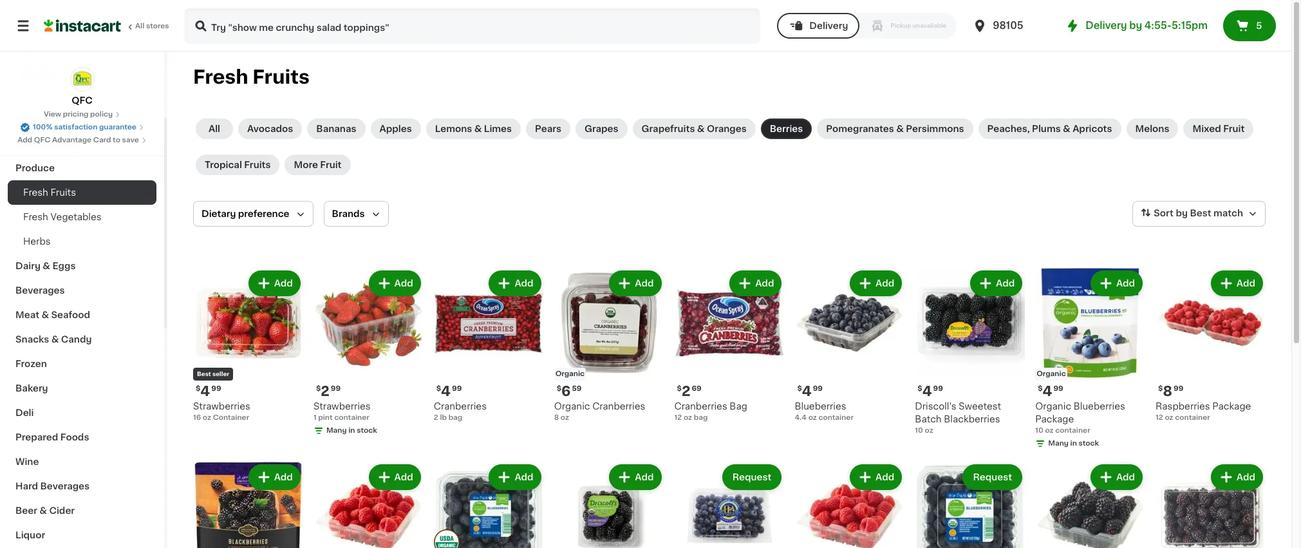 Task type: describe. For each thing, give the bounding box(es) containing it.
many in stock for 4
[[1049, 440, 1099, 447]]

$ 4 99 for driscoll's
[[918, 384, 943, 398]]

liquor
[[15, 531, 45, 540]]

8 $ from the left
[[1038, 385, 1043, 392]]

fruit for more fruit
[[320, 160, 342, 169]]

package inside 'organic blueberries package 10 oz container'
[[1036, 415, 1074, 424]]

container
[[213, 414, 249, 421]]

driscoll's
[[915, 402, 957, 411]]

6
[[562, 384, 571, 398]]

in for 4
[[1071, 440, 1077, 447]]

98105
[[993, 21, 1024, 30]]

eggs
[[52, 261, 76, 271]]

pomegranates & persimmons link
[[818, 119, 973, 139]]

peaches,
[[988, 124, 1030, 133]]

pint
[[318, 414, 333, 421]]

deli
[[15, 408, 34, 417]]

mixed fruit
[[1193, 124, 1245, 133]]

to
[[113, 137, 120, 144]]

& for candy
[[51, 335, 59, 344]]

melons link
[[1127, 119, 1179, 139]]

oz inside raspberries package 12 oz container
[[1165, 414, 1174, 421]]

recipes
[[15, 115, 53, 124]]

cranberries 2 lb bag
[[434, 402, 487, 421]]

many in stock for 2
[[326, 427, 377, 434]]

5 4 from the left
[[1043, 384, 1053, 398]]

service type group
[[778, 13, 957, 39]]

candy
[[61, 335, 92, 344]]

$ inside $ 2 99
[[316, 385, 321, 392]]

stock for 4
[[1079, 440, 1099, 447]]

strawberries for strawberries 16 oz container
[[193, 402, 250, 411]]

grapefruits & oranges link
[[633, 119, 756, 139]]

grapefruits & oranges
[[642, 124, 747, 133]]

10 inside the driscoll's sweetest batch blackberries 10 oz
[[915, 427, 923, 434]]

0 vertical spatial fresh fruits
[[193, 68, 310, 86]]

grapefruits
[[642, 124, 695, 133]]

dietary preference button
[[193, 201, 313, 227]]

frozen
[[15, 359, 47, 368]]

buy it again
[[36, 43, 91, 52]]

organic inside 'organic blueberries package 10 oz container'
[[1036, 402, 1072, 411]]

apples
[[380, 124, 412, 133]]

raspberries package 12 oz container
[[1156, 402, 1252, 421]]

2 request from the left
[[973, 473, 1013, 482]]

product group containing 8
[[1156, 268, 1266, 423]]

again
[[65, 43, 91, 52]]

it
[[57, 43, 63, 52]]

view
[[44, 111, 61, 118]]

card
[[93, 137, 111, 144]]

59
[[572, 385, 582, 392]]

& for oranges
[[697, 124, 705, 133]]

prepared foods link
[[8, 425, 157, 450]]

all link
[[196, 119, 233, 139]]

strawberries 16 oz container
[[193, 402, 250, 421]]

qfc link
[[70, 67, 94, 107]]

instacart logo image
[[44, 18, 121, 33]]

herbs
[[23, 237, 51, 246]]

seller
[[212, 371, 229, 377]]

fresh for 'fresh vegetables' link
[[23, 213, 48, 222]]

melons
[[1136, 124, 1170, 133]]

berries
[[770, 124, 803, 133]]

99 for strawberries
[[211, 385, 221, 392]]

all for all stores
[[135, 23, 144, 30]]

pears
[[535, 124, 562, 133]]

12 for 2
[[675, 414, 682, 421]]

1 horizontal spatial 8
[[1163, 384, 1173, 398]]

lists
[[36, 69, 58, 78]]

lb
[[440, 414, 447, 421]]

100% satisfaction guarantee
[[33, 124, 136, 131]]

liquor link
[[8, 523, 157, 547]]

fresh vegetables link
[[8, 205, 157, 229]]

container inside 'organic blueberries package 10 oz container'
[[1056, 427, 1091, 434]]

strawberries for strawberries 1 pint container
[[314, 402, 371, 411]]

frozen link
[[8, 352, 157, 376]]

seafood
[[51, 310, 90, 319]]

qfc logo image
[[70, 67, 94, 91]]

package inside raspberries package 12 oz container
[[1213, 402, 1252, 411]]

view pricing policy
[[44, 111, 113, 118]]

by for sort
[[1176, 209, 1188, 218]]

bag
[[730, 402, 748, 411]]

snacks & candy
[[15, 335, 92, 344]]

oz inside blueberries 4.4 oz container
[[809, 414, 817, 421]]

100% satisfaction guarantee button
[[20, 120, 144, 133]]

1 request button from the left
[[724, 466, 781, 489]]

stores
[[146, 23, 169, 30]]

buy
[[36, 43, 54, 52]]

$ for 4.4
[[798, 385, 802, 392]]

16
[[193, 414, 201, 421]]

foods
[[60, 433, 89, 442]]

beer & cider link
[[8, 498, 157, 523]]

$ for 16
[[196, 385, 201, 392]]

fresh for the fresh fruits link at top left
[[23, 188, 48, 197]]

& for seafood
[[42, 310, 49, 319]]

$ 8 99
[[1159, 384, 1184, 398]]

cider
[[49, 506, 75, 515]]

produce
[[15, 164, 55, 173]]

4 for strawberries
[[201, 384, 210, 398]]

lists link
[[8, 61, 157, 86]]

save
[[122, 137, 139, 144]]

pomegranates & persimmons
[[827, 124, 964, 133]]

oz inside strawberries 16 oz container
[[203, 414, 211, 421]]

strawberries 1 pint container
[[314, 402, 371, 421]]

recipes link
[[8, 107, 157, 131]]

best for best match
[[1190, 209, 1212, 218]]

best for best seller
[[197, 371, 211, 377]]

blueberries inside 'organic blueberries package 10 oz container'
[[1074, 402, 1126, 411]]

dairy & eggs link
[[8, 254, 157, 278]]

oz inside cranberries bag 12 oz bag
[[684, 414, 692, 421]]

2 vertical spatial fruits
[[51, 188, 76, 197]]

organic inside organic cranberries 8 oz
[[554, 402, 590, 411]]

5
[[1257, 21, 1263, 30]]

delivery for delivery
[[810, 21, 849, 30]]

blackberries
[[944, 415, 1001, 424]]

2 for strawberries
[[321, 384, 330, 398]]

deli link
[[8, 401, 157, 425]]

plums
[[1032, 124, 1061, 133]]

$ 2 99
[[316, 384, 341, 398]]

99 for cranberries
[[452, 385, 462, 392]]

bag inside cranberries bag 12 oz bag
[[694, 414, 708, 421]]

bag inside cranberries 2 lb bag
[[449, 414, 463, 421]]

$ for sweetest
[[918, 385, 923, 392]]

lemons & limes
[[435, 124, 512, 133]]

product group containing 6
[[554, 268, 664, 423]]

beer
[[15, 506, 37, 515]]

delivery by 4:55-5:15pm
[[1086, 21, 1208, 30]]

sort
[[1154, 209, 1174, 218]]

1 vertical spatial beverages
[[40, 482, 90, 491]]

1 vertical spatial fruits
[[244, 160, 271, 169]]

organic blueberries package 10 oz container
[[1036, 402, 1126, 434]]

in for 2
[[349, 427, 355, 434]]

4 for driscoll's
[[923, 384, 932, 398]]

hard
[[15, 482, 38, 491]]



Task type: locate. For each thing, give the bounding box(es) containing it.
3 99 from the left
[[452, 385, 462, 392]]

$ left 59
[[557, 385, 562, 392]]

1 horizontal spatial package
[[1213, 402, 1252, 411]]

fruits up "fresh vegetables"
[[51, 188, 76, 197]]

bag right lb
[[449, 414, 463, 421]]

1 horizontal spatial blueberries
[[1074, 402, 1126, 411]]

tropical
[[205, 160, 242, 169]]

1 vertical spatial stock
[[1079, 440, 1099, 447]]

more
[[294, 160, 318, 169]]

1 99 from the left
[[211, 385, 221, 392]]

1 horizontal spatial best
[[1190, 209, 1212, 218]]

1 vertical spatial best
[[197, 371, 211, 377]]

99 up raspberries
[[1174, 385, 1184, 392]]

0 vertical spatial fruit
[[1224, 124, 1245, 133]]

0 vertical spatial many
[[326, 427, 347, 434]]

2 inside cranberries 2 lb bag
[[434, 414, 438, 421]]

0 horizontal spatial fresh fruits
[[23, 188, 76, 197]]

policy
[[90, 111, 113, 118]]

12 down $ 2 69
[[675, 414, 682, 421]]

1 vertical spatial in
[[1071, 440, 1077, 447]]

4 99 from the left
[[813, 385, 823, 392]]

0 vertical spatial fruits
[[253, 68, 310, 86]]

0 horizontal spatial delivery
[[810, 21, 849, 30]]

& for persimmons
[[897, 124, 904, 133]]

& for cider
[[40, 506, 47, 515]]

1 bag from the left
[[449, 414, 463, 421]]

$ inside '$ 6 59'
[[557, 385, 562, 392]]

add qfc advantage card to save
[[17, 137, 139, 144]]

1 cranberries from the left
[[434, 402, 487, 411]]

0 horizontal spatial cranberries
[[434, 402, 487, 411]]

$ 4 99
[[196, 384, 221, 398], [437, 384, 462, 398], [798, 384, 823, 398], [918, 384, 943, 398], [1038, 384, 1064, 398]]

driscoll's sweetest batch blackberries 10 oz
[[915, 402, 1002, 434]]

0 vertical spatial in
[[349, 427, 355, 434]]

2 blueberries from the left
[[1074, 402, 1126, 411]]

1 horizontal spatial request
[[973, 473, 1013, 482]]

1 horizontal spatial many in stock
[[1049, 440, 1099, 447]]

$ up driscoll's
[[918, 385, 923, 392]]

2 4 from the left
[[441, 384, 451, 398]]

buy it again link
[[8, 35, 157, 61]]

thanksgiving link
[[8, 131, 157, 156]]

meat & seafood
[[15, 310, 90, 319]]

12 for 8
[[1156, 414, 1164, 421]]

0 horizontal spatial request button
[[724, 466, 781, 489]]

6 99 from the left
[[1054, 385, 1064, 392]]

0 horizontal spatial package
[[1036, 415, 1074, 424]]

0 vertical spatial 8
[[1163, 384, 1173, 398]]

fresh fruits up avocados
[[193, 68, 310, 86]]

0 horizontal spatial 10
[[915, 427, 923, 434]]

1 blueberries from the left
[[795, 402, 847, 411]]

thanksgiving
[[15, 139, 77, 148]]

10
[[915, 427, 923, 434], [1036, 427, 1044, 434]]

12
[[675, 414, 682, 421], [1156, 414, 1164, 421]]

blueberries
[[795, 402, 847, 411], [1074, 402, 1126, 411]]

1 vertical spatial fruit
[[320, 160, 342, 169]]

stock down strawberries 1 pint container
[[357, 427, 377, 434]]

all stores
[[135, 23, 169, 30]]

qfc up 'view pricing policy' link
[[72, 96, 93, 105]]

0 horizontal spatial 8
[[554, 414, 559, 421]]

1 horizontal spatial 12
[[1156, 414, 1164, 421]]

2
[[321, 384, 330, 398], [682, 384, 691, 398], [434, 414, 438, 421]]

fresh up all link
[[193, 68, 248, 86]]

batch
[[915, 415, 942, 424]]

0 vertical spatial qfc
[[72, 96, 93, 105]]

99 for blueberries
[[813, 385, 823, 392]]

qfc down the 100%
[[34, 137, 50, 144]]

8 up raspberries
[[1163, 384, 1173, 398]]

99 up cranberries 2 lb bag at the left bottom of the page
[[452, 385, 462, 392]]

organic
[[556, 370, 585, 377], [1037, 370, 1066, 377], [554, 402, 590, 411], [1036, 402, 1072, 411]]

pears link
[[526, 119, 571, 139]]

fresh
[[193, 68, 248, 86], [23, 188, 48, 197], [23, 213, 48, 222]]

0 horizontal spatial best
[[197, 371, 211, 377]]

0 horizontal spatial stock
[[357, 427, 377, 434]]

1 vertical spatial package
[[1036, 415, 1074, 424]]

many in stock
[[326, 427, 377, 434], [1049, 440, 1099, 447]]

1
[[314, 414, 317, 421]]

4 down best seller
[[201, 384, 210, 398]]

fresh vegetables
[[23, 213, 101, 222]]

99 inside $ 2 99
[[331, 385, 341, 392]]

cranberries for 2
[[675, 402, 728, 411]]

4 up blueberries 4.4 oz container
[[802, 384, 812, 398]]

brands button
[[324, 201, 389, 227]]

1 strawberries from the left
[[193, 402, 250, 411]]

by left 4:55-
[[1130, 21, 1143, 30]]

Search field
[[185, 9, 760, 43]]

apricots
[[1073, 124, 1113, 133]]

4 up cranberries 2 lb bag at the left bottom of the page
[[441, 384, 451, 398]]

fresh down produce
[[23, 188, 48, 197]]

delivery for delivery by 4:55-5:15pm
[[1086, 21, 1128, 30]]

view pricing policy link
[[44, 109, 121, 120]]

prepared foods
[[15, 433, 89, 442]]

1 horizontal spatial by
[[1176, 209, 1188, 218]]

9 $ from the left
[[1159, 385, 1163, 392]]

5:15pm
[[1172, 21, 1208, 30]]

2 horizontal spatial 2
[[682, 384, 691, 398]]

beverages down 'dairy & eggs'
[[15, 286, 65, 295]]

1 horizontal spatial bag
[[694, 414, 708, 421]]

2 left "69"
[[682, 384, 691, 398]]

oz inside the driscoll's sweetest batch blackberries 10 oz
[[925, 427, 934, 434]]

$ 6 59
[[557, 384, 582, 398]]

Best match Sort by field
[[1133, 201, 1266, 227]]

99 up driscoll's
[[934, 385, 943, 392]]

8 down '$ 6 59'
[[554, 414, 559, 421]]

4 up 'organic blueberries package 10 oz container'
[[1043, 384, 1053, 398]]

4 for blueberries
[[802, 384, 812, 398]]

$ for package
[[1159, 385, 1163, 392]]

in
[[349, 427, 355, 434], [1071, 440, 1077, 447]]

beverages link
[[8, 278, 157, 303]]

99 up strawberries 1 pint container
[[331, 385, 341, 392]]

99 down best seller
[[211, 385, 221, 392]]

$ 4 99 for strawberries
[[196, 384, 221, 398]]

& left persimmons
[[897, 124, 904, 133]]

$ 4 99 for cranberries
[[437, 384, 462, 398]]

1 horizontal spatial all
[[209, 124, 220, 133]]

99 inside the $ 8 99
[[1174, 385, 1184, 392]]

more fruit link
[[285, 155, 351, 175]]

brands
[[332, 209, 365, 218]]

avocados link
[[238, 119, 302, 139]]

1 vertical spatial many
[[1049, 440, 1069, 447]]

1 horizontal spatial in
[[1071, 440, 1077, 447]]

4 $ from the left
[[557, 385, 562, 392]]

$ for bag
[[677, 385, 682, 392]]

container inside blueberries 4.4 oz container
[[819, 414, 854, 421]]

7 $ from the left
[[918, 385, 923, 392]]

$ 4 99 up driscoll's
[[918, 384, 943, 398]]

$ up lb
[[437, 385, 441, 392]]

2 up the pint
[[321, 384, 330, 398]]

1 4 from the left
[[201, 384, 210, 398]]

98105 button
[[973, 8, 1050, 44]]

0 vertical spatial many in stock
[[326, 427, 377, 434]]

$ down best seller
[[196, 385, 201, 392]]

0 horizontal spatial many in stock
[[326, 427, 377, 434]]

0 vertical spatial package
[[1213, 402, 1252, 411]]

best inside field
[[1190, 209, 1212, 218]]

sort by
[[1154, 209, 1188, 218]]

strawberries up the pint
[[314, 402, 371, 411]]

raspberries
[[1156, 402, 1211, 411]]

0 horizontal spatial many
[[326, 427, 347, 434]]

0 horizontal spatial qfc
[[34, 137, 50, 144]]

guarantee
[[99, 124, 136, 131]]

2 cranberries from the left
[[593, 402, 646, 411]]

add
[[17, 137, 32, 144], [274, 279, 293, 288], [395, 279, 413, 288], [515, 279, 534, 288], [635, 279, 654, 288], [756, 279, 774, 288], [876, 279, 895, 288], [996, 279, 1015, 288], [1117, 279, 1136, 288], [1237, 279, 1256, 288], [274, 473, 293, 482], [395, 473, 413, 482], [515, 473, 534, 482], [635, 473, 654, 482], [876, 473, 895, 482], [1117, 473, 1136, 482], [1237, 473, 1256, 482]]

beverages up cider on the bottom
[[40, 482, 90, 491]]

all left stores
[[135, 23, 144, 30]]

$ 4 99 up 'organic blueberries package 10 oz container'
[[1038, 384, 1064, 398]]

apples link
[[371, 119, 421, 139]]

stock for 2
[[357, 427, 377, 434]]

4.4
[[795, 414, 807, 421]]

12 inside raspberries package 12 oz container
[[1156, 414, 1164, 421]]

100%
[[33, 124, 52, 131]]

7 99 from the left
[[1174, 385, 1184, 392]]

strawberries up container
[[193, 402, 250, 411]]

by inside best match sort by field
[[1176, 209, 1188, 218]]

all up tropical
[[209, 124, 220, 133]]

5 $ 4 99 from the left
[[1038, 384, 1064, 398]]

1 horizontal spatial fresh fruits
[[193, 68, 310, 86]]

fruit right mixed
[[1224, 124, 1245, 133]]

best seller
[[197, 371, 229, 377]]

0 vertical spatial beverages
[[15, 286, 65, 295]]

0 horizontal spatial strawberries
[[193, 402, 250, 411]]

many for 2
[[326, 427, 347, 434]]

6 $ from the left
[[798, 385, 802, 392]]

2 vertical spatial fresh
[[23, 213, 48, 222]]

fruit right more
[[320, 160, 342, 169]]

1 $ from the left
[[196, 385, 201, 392]]

$ 4 99 for blueberries
[[798, 384, 823, 398]]

$ left "69"
[[677, 385, 682, 392]]

by
[[1130, 21, 1143, 30], [1176, 209, 1188, 218]]

bag down $ 2 69
[[694, 414, 708, 421]]

2 99 from the left
[[331, 385, 341, 392]]

cranberries for 4
[[434, 402, 487, 411]]

$ up the 4.4
[[798, 385, 802, 392]]

pomegranates
[[827, 124, 894, 133]]

fruits right tropical
[[244, 160, 271, 169]]

0 horizontal spatial 12
[[675, 414, 682, 421]]

2 left lb
[[434, 414, 438, 421]]

$ for 2
[[437, 385, 441, 392]]

10 inside 'organic blueberries package 10 oz container'
[[1036, 427, 1044, 434]]

4:55-
[[1145, 21, 1172, 30]]

1 horizontal spatial 10
[[1036, 427, 1044, 434]]

4 for cranberries
[[441, 384, 451, 398]]

$ 4 99 down best seller
[[196, 384, 221, 398]]

limes
[[484, 124, 512, 133]]

fresh fruits link
[[8, 180, 157, 205]]

& for limes
[[474, 124, 482, 133]]

3 $ from the left
[[437, 385, 441, 392]]

99 up 'organic blueberries package 10 oz container'
[[1054, 385, 1064, 392]]

0 vertical spatial stock
[[357, 427, 377, 434]]

in down 'organic blueberries package 10 oz container'
[[1071, 440, 1077, 447]]

mixed fruit link
[[1184, 119, 1254, 139]]

0 horizontal spatial all
[[135, 23, 144, 30]]

0 horizontal spatial fruit
[[320, 160, 342, 169]]

1 horizontal spatial delivery
[[1086, 21, 1128, 30]]

many for 4
[[1049, 440, 1069, 447]]

$ 4 99 up blueberries 4.4 oz container
[[798, 384, 823, 398]]

0 vertical spatial all
[[135, 23, 144, 30]]

2 bag from the left
[[694, 414, 708, 421]]

herbs link
[[8, 229, 157, 254]]

3 cranberries from the left
[[675, 402, 728, 411]]

avocados
[[247, 124, 293, 133]]

fruits up avocados link
[[253, 68, 310, 86]]

container inside raspberries package 12 oz container
[[1176, 414, 1211, 421]]

1 vertical spatial all
[[209, 124, 220, 133]]

1 horizontal spatial qfc
[[72, 96, 93, 105]]

0 horizontal spatial in
[[349, 427, 355, 434]]

1 horizontal spatial many
[[1049, 440, 1069, 447]]

sweetest
[[959, 402, 1002, 411]]

oranges
[[707, 124, 747, 133]]

2 12 from the left
[[1156, 414, 1164, 421]]

by for delivery
[[1130, 21, 1143, 30]]

2 strawberries from the left
[[314, 402, 371, 411]]

1 vertical spatial fresh
[[23, 188, 48, 197]]

1 vertical spatial by
[[1176, 209, 1188, 218]]

3 4 from the left
[[802, 384, 812, 398]]

product group
[[193, 268, 303, 423], [314, 268, 424, 439], [434, 268, 544, 423], [554, 268, 664, 423], [675, 268, 785, 423], [795, 268, 905, 423], [915, 268, 1025, 436], [1036, 268, 1146, 451], [1156, 268, 1266, 423], [193, 462, 303, 548], [314, 462, 424, 548], [434, 462, 544, 548], [554, 462, 664, 548], [675, 462, 785, 548], [795, 462, 905, 548], [915, 462, 1025, 548], [1036, 462, 1146, 548], [1156, 462, 1266, 548]]

& right beer
[[40, 506, 47, 515]]

item badge image
[[434, 530, 460, 548]]

0 vertical spatial best
[[1190, 209, 1212, 218]]

& left eggs
[[43, 261, 50, 271]]

fruit for mixed fruit
[[1224, 124, 1245, 133]]

3 $ 4 99 from the left
[[798, 384, 823, 398]]

bananas link
[[307, 119, 366, 139]]

& left "limes"
[[474, 124, 482, 133]]

1 12 from the left
[[675, 414, 682, 421]]

1 horizontal spatial request button
[[964, 466, 1022, 489]]

blueberries inside blueberries 4.4 oz container
[[795, 402, 847, 411]]

dietary
[[202, 209, 236, 218]]

5 $ from the left
[[677, 385, 682, 392]]

best left match in the top right of the page
[[1190, 209, 1212, 218]]

1 horizontal spatial fruit
[[1224, 124, 1245, 133]]

by right sort
[[1176, 209, 1188, 218]]

organic cranberries 8 oz
[[554, 402, 646, 421]]

stock down 'organic blueberries package 10 oz container'
[[1079, 440, 1099, 447]]

1 vertical spatial 8
[[554, 414, 559, 421]]

0 horizontal spatial bag
[[449, 414, 463, 421]]

fresh up herbs
[[23, 213, 48, 222]]

& right plums
[[1063, 124, 1071, 133]]

2 for cranberries bag
[[682, 384, 691, 398]]

persimmons
[[906, 124, 964, 133]]

delivery inside button
[[810, 21, 849, 30]]

& right meat
[[42, 310, 49, 319]]

4 4 from the left
[[923, 384, 932, 398]]

all inside "link"
[[135, 23, 144, 30]]

by inside delivery by 4:55-5:15pm link
[[1130, 21, 1143, 30]]

in down strawberries 1 pint container
[[349, 427, 355, 434]]

tropical fruits link
[[196, 155, 280, 175]]

dietary preference
[[202, 209, 290, 218]]

2 $ 4 99 from the left
[[437, 384, 462, 398]]

oz inside organic cranberries 8 oz
[[561, 414, 569, 421]]

fresh inside 'fresh vegetables' link
[[23, 213, 48, 222]]

many down 'organic blueberries package 10 oz container'
[[1049, 440, 1069, 447]]

1 $ 4 99 from the left
[[196, 384, 221, 398]]

2 horizontal spatial cranberries
[[675, 402, 728, 411]]

& left candy
[[51, 335, 59, 344]]

& left oranges
[[697, 124, 705, 133]]

berries link
[[761, 119, 812, 139]]

1 request from the left
[[733, 473, 772, 482]]

$ for cranberries
[[557, 385, 562, 392]]

cranberries inside organic cranberries 8 oz
[[593, 402, 646, 411]]

2 request button from the left
[[964, 466, 1022, 489]]

99 up blueberries 4.4 oz container
[[813, 385, 823, 392]]

$ 4 99 up cranberries 2 lb bag at the left bottom of the page
[[437, 384, 462, 398]]

$ up 'organic blueberries package 10 oz container'
[[1038, 385, 1043, 392]]

many in stock down strawberries 1 pint container
[[326, 427, 377, 434]]

more fruit
[[294, 160, 342, 169]]

many
[[326, 427, 347, 434], [1049, 440, 1069, 447]]

add qfc advantage card to save link
[[17, 135, 147, 146]]

0 vertical spatial fresh
[[193, 68, 248, 86]]

bananas
[[316, 124, 356, 133]]

best match
[[1190, 209, 1244, 218]]

delivery by 4:55-5:15pm link
[[1065, 18, 1208, 33]]

2 10 from the left
[[1036, 427, 1044, 434]]

0 horizontal spatial 2
[[321, 384, 330, 398]]

1 horizontal spatial stock
[[1079, 440, 1099, 447]]

0 horizontal spatial request
[[733, 473, 772, 482]]

hard beverages link
[[8, 474, 157, 498]]

$ 2 69
[[677, 384, 702, 398]]

mixed
[[1193, 124, 1222, 133]]

& for eggs
[[43, 261, 50, 271]]

container
[[334, 414, 369, 421], [819, 414, 854, 421], [1176, 414, 1211, 421], [1056, 427, 1091, 434]]

$ inside the $ 8 99
[[1159, 385, 1163, 392]]

1 vertical spatial qfc
[[34, 137, 50, 144]]

all for all
[[209, 124, 220, 133]]

4 $ 4 99 from the left
[[918, 384, 943, 398]]

1 horizontal spatial cranberries
[[593, 402, 646, 411]]

grapes link
[[576, 119, 628, 139]]

container inside strawberries 1 pint container
[[334, 414, 369, 421]]

1 horizontal spatial strawberries
[[314, 402, 371, 411]]

None search field
[[184, 8, 761, 44]]

$ up raspberries
[[1159, 385, 1163, 392]]

oz
[[203, 414, 211, 421], [561, 414, 569, 421], [684, 414, 692, 421], [809, 414, 817, 421], [1165, 414, 1174, 421], [925, 427, 934, 434], [1046, 427, 1054, 434]]

wine
[[15, 457, 39, 466]]

oz inside 'organic blueberries package 10 oz container'
[[1046, 427, 1054, 434]]

1 vertical spatial many in stock
[[1049, 440, 1099, 447]]

1 10 from the left
[[915, 427, 923, 434]]

& inside 'link'
[[1063, 124, 1071, 133]]

1 vertical spatial fresh fruits
[[23, 188, 76, 197]]

many in stock down 'organic blueberries package 10 oz container'
[[1049, 440, 1099, 447]]

best left seller at the left bottom
[[197, 371, 211, 377]]

5 99 from the left
[[934, 385, 943, 392]]

many down the pint
[[326, 427, 347, 434]]

bakery
[[15, 384, 48, 393]]

$ inside $ 2 69
[[677, 385, 682, 392]]

8 inside organic cranberries 8 oz
[[554, 414, 559, 421]]

2 $ from the left
[[316, 385, 321, 392]]

12 down raspberries
[[1156, 414, 1164, 421]]

99 for driscoll's
[[934, 385, 943, 392]]

12 inside cranberries bag 12 oz bag
[[675, 414, 682, 421]]

1 horizontal spatial 2
[[434, 414, 438, 421]]

0 horizontal spatial by
[[1130, 21, 1143, 30]]

0 horizontal spatial blueberries
[[795, 402, 847, 411]]

cranberries inside cranberries bag 12 oz bag
[[675, 402, 728, 411]]

$ up 1
[[316, 385, 321, 392]]

fresh fruits up "fresh vegetables"
[[23, 188, 76, 197]]

preference
[[238, 209, 290, 218]]

99 for raspberries
[[1174, 385, 1184, 392]]

lemons
[[435, 124, 472, 133]]

0 vertical spatial by
[[1130, 21, 1143, 30]]

4 up driscoll's
[[923, 384, 932, 398]]



Task type: vqa. For each thing, say whether or not it's contained in the screenshot.


